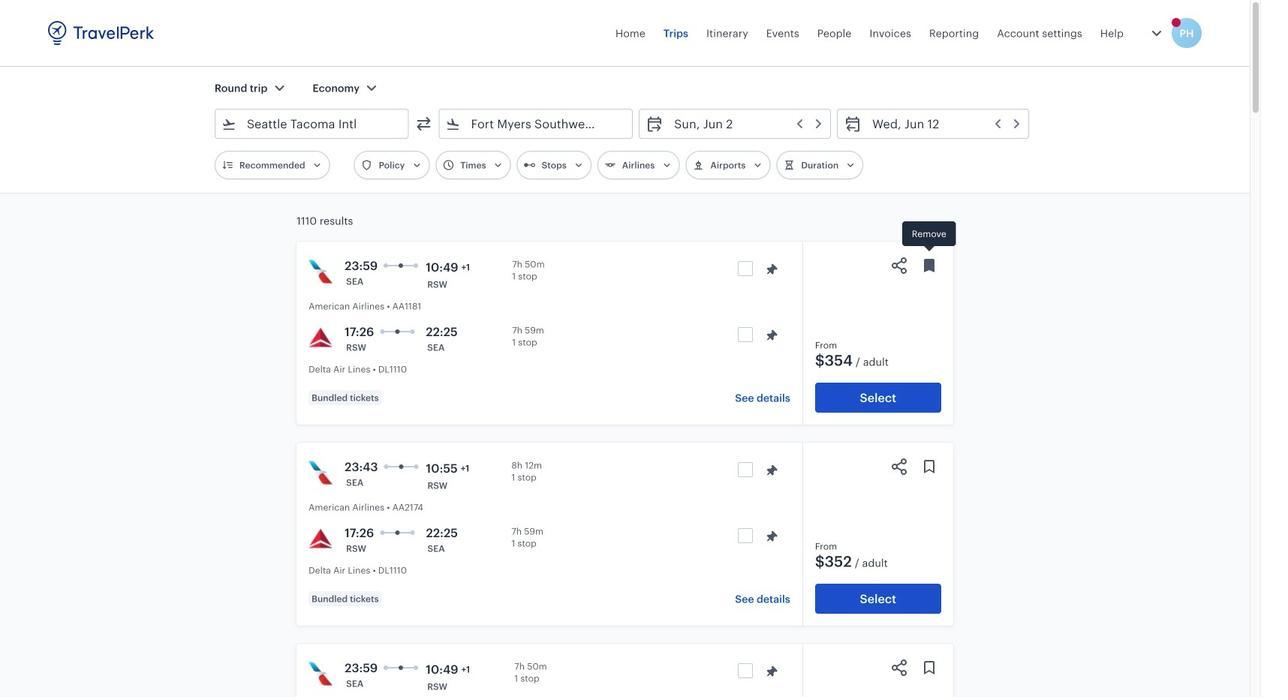 Task type: describe. For each thing, give the bounding box(es) containing it.
american airlines image for delta air lines image
[[309, 461, 333, 485]]

Return field
[[862, 112, 1023, 136]]

american airlines image
[[309, 663, 333, 687]]

delta air lines image
[[309, 527, 333, 551]]



Task type: locate. For each thing, give the bounding box(es) containing it.
american airlines image
[[309, 260, 333, 284], [309, 461, 333, 485]]

To search field
[[461, 112, 613, 136]]

1 american airlines image from the top
[[309, 260, 333, 284]]

From search field
[[236, 112, 389, 136]]

delta air lines image
[[309, 326, 333, 350]]

0 vertical spatial american airlines image
[[309, 260, 333, 284]]

tooltip
[[903, 222, 957, 254]]

american airlines image up delta air lines image
[[309, 461, 333, 485]]

1 vertical spatial american airlines image
[[309, 461, 333, 485]]

2 american airlines image from the top
[[309, 461, 333, 485]]

Depart field
[[664, 112, 825, 136]]

american airlines image for delta air lines icon
[[309, 260, 333, 284]]

american airlines image up delta air lines icon
[[309, 260, 333, 284]]



Task type: vqa. For each thing, say whether or not it's contained in the screenshot.
KLM Royal Dutch Airlines "image"
no



